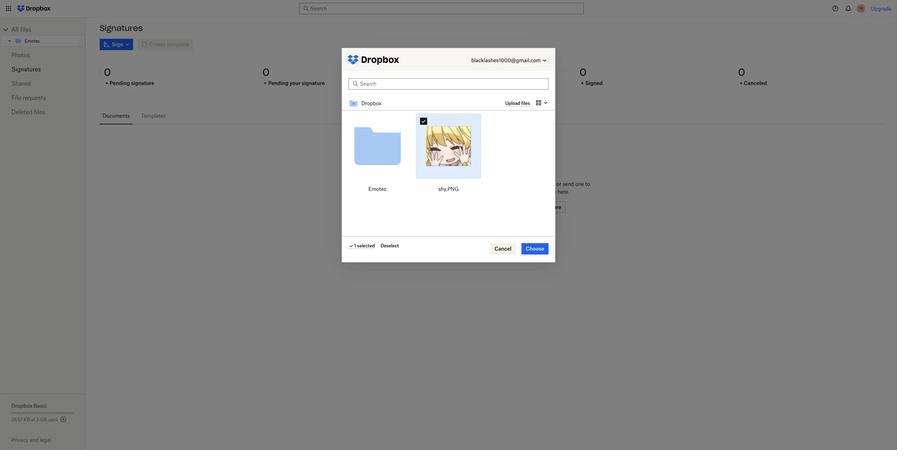 Task type: describe. For each thing, give the bounding box(es) containing it.
of
[[31, 418, 35, 423]]

kb
[[24, 418, 30, 423]]

others
[[484, 189, 499, 195]]

dropbox logo - go to the homepage image
[[14, 3, 53, 14]]

here.
[[558, 189, 569, 195]]

requests
[[23, 94, 46, 101]]

28.57
[[11, 418, 23, 423]]

emotes
[[25, 38, 40, 44]]

file requests
[[11, 94, 46, 101]]

all files
[[11, 26, 31, 33]]

file
[[11, 94, 21, 101]]

send
[[563, 181, 574, 187]]

templates
[[141, 113, 166, 119]]

appears
[[537, 189, 556, 195]]

all
[[11, 26, 19, 33]]

privacy and legal
[[11, 438, 51, 444]]

and
[[30, 438, 38, 444]]

deleted
[[11, 109, 32, 116]]

templates tab
[[138, 108, 168, 125]]

one
[[575, 181, 584, 187]]

photos
[[11, 52, 30, 59]]

shared link
[[11, 77, 74, 91]]

document
[[531, 181, 555, 187]]

all files tree
[[1, 24, 85, 47]]

1 signature from the left
[[131, 80, 154, 86]]

emotes link
[[15, 37, 79, 45]]

get more space image
[[59, 416, 67, 424]]

file requests link
[[11, 91, 74, 105]]

whether you sign a document or send one to others for signature, it appears here.
[[484, 181, 590, 195]]

0 for pending your signature
[[263, 66, 269, 79]]

dropbox
[[11, 403, 32, 409]]

to
[[585, 181, 590, 187]]

it
[[533, 189, 536, 195]]

for
[[500, 189, 507, 195]]

or
[[557, 181, 561, 187]]

dropbox basic
[[11, 403, 47, 409]]

upgrade
[[871, 6, 891, 12]]

0 vertical spatial signatures
[[100, 23, 143, 33]]

signed
[[585, 80, 603, 86]]

files for deleted files
[[34, 109, 45, 116]]

basic
[[33, 403, 47, 409]]

signatures link
[[11, 62, 74, 77]]

whether
[[484, 181, 505, 187]]



Task type: locate. For each thing, give the bounding box(es) containing it.
canceled
[[744, 80, 767, 86]]

deleted files
[[11, 109, 45, 116]]

legal
[[40, 438, 51, 444]]

gb
[[40, 418, 47, 423]]

documents
[[103, 113, 130, 119]]

0 horizontal spatial signatures
[[11, 66, 41, 73]]

used
[[48, 418, 58, 423]]

pending signature
[[110, 80, 154, 86]]

pending for pending your signature
[[268, 80, 288, 86]]

0 up 'canceled'
[[738, 66, 745, 79]]

1 horizontal spatial files
[[34, 109, 45, 116]]

declined
[[427, 80, 449, 86]]

0 horizontal spatial pending
[[110, 80, 130, 86]]

2
[[36, 418, 39, 423]]

3 0 from the left
[[421, 66, 428, 79]]

signature right your
[[302, 80, 325, 86]]

1 vertical spatial files
[[34, 109, 45, 116]]

0 for signed
[[580, 66, 587, 79]]

pending your signature
[[268, 80, 325, 86]]

0 vertical spatial files
[[20, 26, 31, 33]]

a
[[527, 181, 530, 187]]

1 horizontal spatial pending
[[268, 80, 288, 86]]

shared
[[11, 80, 31, 87]]

all files link
[[11, 24, 85, 35]]

documents tab
[[100, 108, 133, 125]]

pending left your
[[268, 80, 288, 86]]

privacy and legal link
[[11, 438, 85, 444]]

2 0 from the left
[[263, 66, 269, 79]]

1 pending from the left
[[110, 80, 130, 86]]

files down file requests link
[[34, 109, 45, 116]]

0 for pending signature
[[104, 66, 111, 79]]

privacy
[[11, 438, 28, 444]]

1 vertical spatial signatures
[[11, 66, 41, 73]]

0 up signed at the top
[[580, 66, 587, 79]]

files right all
[[20, 26, 31, 33]]

deleted files link
[[11, 105, 74, 119]]

0 up the pending your signature in the top left of the page
[[263, 66, 269, 79]]

files inside tree
[[20, 26, 31, 33]]

global header element
[[0, 0, 897, 17]]

0 for declined
[[421, 66, 428, 79]]

2 signature from the left
[[302, 80, 325, 86]]

0
[[104, 66, 111, 79], [263, 66, 269, 79], [421, 66, 428, 79], [580, 66, 587, 79], [738, 66, 745, 79]]

pending up documents
[[110, 80, 130, 86]]

sign
[[516, 181, 526, 187]]

2 pending from the left
[[268, 80, 288, 86]]

pending for pending signature
[[110, 80, 130, 86]]

signatures
[[100, 23, 143, 33], [11, 66, 41, 73]]

pending
[[110, 80, 130, 86], [268, 80, 288, 86]]

files
[[20, 26, 31, 33], [34, 109, 45, 116]]

files for all files
[[20, 26, 31, 33]]

your
[[290, 80, 300, 86]]

choose a file to sign dialog
[[342, 48, 555, 263]]

4 0 from the left
[[580, 66, 587, 79]]

5 0 from the left
[[738, 66, 745, 79]]

0 for canceled
[[738, 66, 745, 79]]

1 horizontal spatial signature
[[302, 80, 325, 86]]

28.57 kb of 2 gb used
[[11, 418, 58, 423]]

tab list containing documents
[[100, 108, 886, 125]]

signature,
[[508, 189, 532, 195]]

signature
[[131, 80, 154, 86], [302, 80, 325, 86]]

1 0 from the left
[[104, 66, 111, 79]]

photos link
[[11, 48, 74, 62]]

0 horizontal spatial signature
[[131, 80, 154, 86]]

0 up pending signature
[[104, 66, 111, 79]]

signature up the templates
[[131, 80, 154, 86]]

upgrade link
[[871, 6, 891, 12]]

you
[[506, 181, 515, 187]]

0 horizontal spatial files
[[20, 26, 31, 33]]

0 up declined
[[421, 66, 428, 79]]

tab list
[[100, 108, 886, 125]]

1 horizontal spatial signatures
[[100, 23, 143, 33]]



Task type: vqa. For each thing, say whether or not it's contained in the screenshot.
File requests at top left
yes



